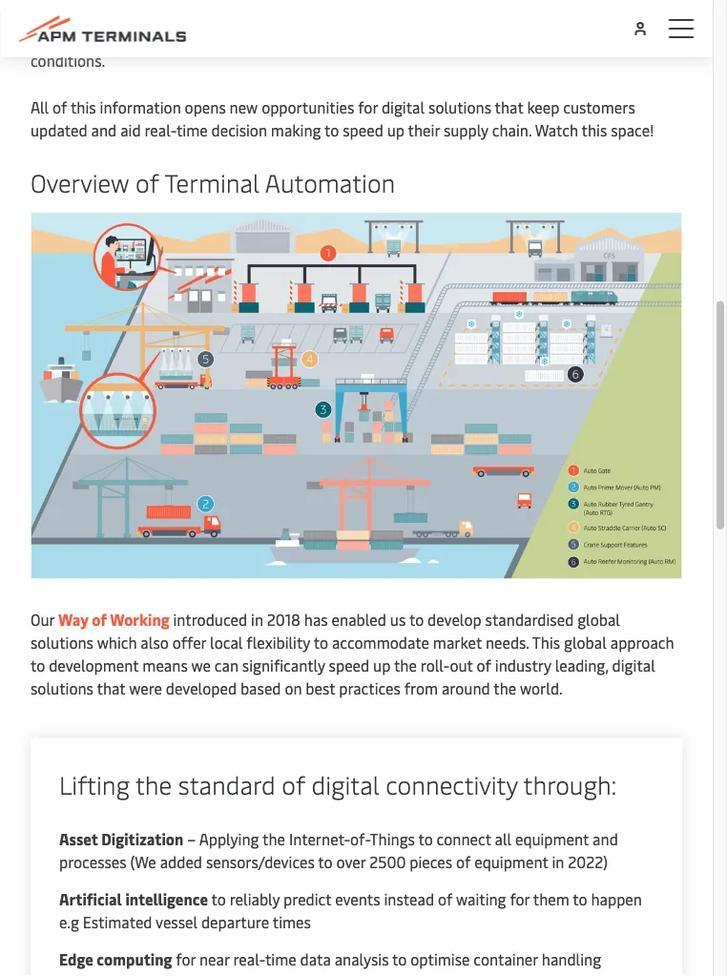 Task type: describe. For each thing, give the bounding box(es) containing it.
to inside for near real-time data analysis to optimise container handling equipment and cloud based computing for less time sensitive analysis
[[392, 950, 407, 970]]

that inside introduced in 2018 has enabled us to develop standardised global solutions which also offer local flexibility to accommodate market needs. this global approach to development means we can significantly speed up the roll-out of industry leading, digital solutions that were developed based on best practices from around the world.
[[97, 679, 125, 699]]

added
[[160, 852, 202, 873]]

over
[[336, 852, 366, 873]]

significantly
[[242, 656, 325, 676]]

0 vertical spatial global
[[578, 610, 620, 630]]

our
[[31, 610, 54, 630]]

of inside all of this information opens new opportunities for digital solutions that keep customers updated and aid real-time decision making to speed up their supply chain. watch this space!
[[52, 97, 67, 118]]

new
[[230, 97, 258, 118]]

artificial
[[59, 889, 122, 910]]

speed inside introduced in 2018 has enabled us to develop standardised global solutions which also offer local flexibility to accommodate market needs. this global approach to development means we can significantly speed up the roll-out of industry leading, digital solutions that were developed based on best practices from around the world.
[[329, 656, 369, 676]]

vessel
[[156, 912, 198, 933]]

real- inside for near real-time data analysis to optimise container handling equipment and cloud based computing for less time sensitive analysis
[[233, 950, 265, 970]]

chain.
[[492, 120, 532, 141]]

information
[[100, 97, 181, 118]]

of up the internet-
[[282, 768, 305, 801]]

all
[[31, 97, 49, 118]]

automation
[[265, 166, 395, 199]]

and inside all of this information opens new opportunities for digital solutions that keep customers updated and aid real-time decision making to speed up their supply chain. watch this space!
[[91, 120, 117, 141]]

in inside introduced in 2018 has enabled us to develop standardised global solutions which also offer local flexibility to accommodate market needs. this global approach to development means we can significantly speed up the roll-out of industry leading, digital solutions that were developed based on best practices from around the world.
[[251, 610, 263, 630]]

– applying the internet-of-things to connect all equipment and processes (we added sensors/devices to over 2500 pieces of equipment in 2022)
[[59, 829, 618, 873]]

out
[[450, 656, 473, 676]]

introduced
[[173, 610, 247, 630]]

cloud
[[166, 972, 204, 976]]

near
[[199, 950, 230, 970]]

events
[[335, 889, 380, 910]]

intelligence
[[125, 889, 208, 910]]

supply
[[444, 120, 488, 141]]

of inside to reliably predict events instead of waiting for them to happen e.g estimated vessel departure times
[[438, 889, 453, 910]]

keep
[[527, 97, 560, 118]]

to down the internet-
[[318, 852, 333, 873]]

sensitive
[[417, 972, 477, 976]]

us
[[390, 610, 406, 630]]

can
[[215, 656, 239, 676]]

2022)
[[568, 852, 608, 873]]

waiting
[[456, 889, 506, 910]]

also
[[141, 633, 169, 653]]

connect
[[437, 829, 491, 850]]

needs.
[[486, 633, 529, 653]]

we
[[191, 656, 211, 676]]

1 vertical spatial this
[[582, 120, 607, 141]]

enabled
[[332, 610, 386, 630]]

this
[[532, 633, 560, 653]]

overview of terminal automation
[[31, 166, 395, 199]]

offer
[[172, 633, 206, 653]]

based inside for near real-time data analysis to optimise container handling equipment and cloud based computing for less time sensitive analysis
[[207, 972, 248, 976]]

customers
[[563, 97, 635, 118]]

for left less
[[329, 972, 349, 976]]

on
[[285, 679, 302, 699]]

pieces
[[410, 852, 452, 873]]

artificial intelligence
[[59, 889, 208, 910]]

things
[[370, 829, 415, 850]]

handling
[[542, 950, 601, 970]]

processes
[[59, 852, 127, 873]]

instead
[[384, 889, 434, 910]]

0 vertical spatial equipment
[[515, 829, 589, 850]]

to inside all of this information opens new opportunities for digital solutions that keep customers updated and aid real-time decision making to speed up their supply chain. watch this space!
[[325, 120, 339, 141]]

0 vertical spatial this
[[71, 97, 96, 118]]

overview
[[31, 166, 129, 199]]

all of this information opens new opportunities for digital solutions that keep customers updated and aid real-time decision making to speed up their supply chain. watch this space!
[[31, 97, 654, 141]]

departure
[[201, 912, 269, 933]]

world.
[[520, 679, 563, 699]]

and inside – applying the internet-of-things to connect all equipment and processes (we added sensors/devices to over 2500 pieces of equipment in 2022)
[[593, 829, 618, 850]]

times
[[273, 912, 311, 933]]

all
[[495, 829, 512, 850]]

decision
[[211, 120, 267, 141]]

industry
[[495, 656, 551, 676]]

time for information
[[176, 120, 208, 141]]

means
[[142, 656, 188, 676]]

(we
[[130, 852, 156, 873]]

from
[[404, 679, 438, 699]]

1 horizontal spatial time
[[265, 950, 296, 970]]

happen
[[591, 889, 642, 910]]

less
[[353, 972, 379, 976]]

approach
[[610, 633, 674, 653]]

the up digitization
[[135, 768, 172, 801]]

space!
[[611, 120, 654, 141]]

practices
[[339, 679, 401, 699]]

watch
[[535, 120, 578, 141]]

2 vertical spatial solutions
[[31, 679, 93, 699]]

based inside introduced in 2018 has enabled us to develop standardised global solutions which also offer local flexibility to accommodate market needs. this global approach to development means we can significantly speed up the roll-out of industry leading, digital solutions that were developed based on best practices from around the world.
[[240, 679, 281, 699]]

for inside all of this information opens new opportunities for digital solutions that keep customers updated and aid real-time decision making to speed up their supply chain. watch this space!
[[358, 97, 378, 118]]

of right way
[[92, 610, 107, 630]]

has
[[304, 610, 328, 630]]

0 horizontal spatial computing
[[97, 950, 172, 970]]

0 vertical spatial analysis
[[335, 950, 389, 970]]

roll-
[[421, 656, 450, 676]]

internet-
[[289, 829, 350, 850]]



Task type: locate. For each thing, give the bounding box(es) containing it.
the up from
[[394, 656, 417, 676]]

based down near
[[207, 972, 248, 976]]

up left their
[[387, 120, 405, 141]]

digital inside all of this information opens new opportunities for digital solutions that keep customers updated and aid real-time decision making to speed up their supply chain. watch this space!
[[382, 97, 425, 118]]

for inside to reliably predict events instead of waiting for them to happen e.g estimated vessel departure times
[[510, 889, 530, 910]]

data
[[300, 950, 331, 970]]

edge computing
[[59, 950, 172, 970]]

time inside all of this information opens new opportunities for digital solutions that keep customers updated and aid real-time decision making to speed up their supply chain. watch this space!
[[176, 120, 208, 141]]

developed
[[166, 679, 237, 699]]

asset
[[59, 829, 98, 850]]

develop
[[428, 610, 482, 630]]

time for time
[[383, 972, 414, 976]]

1 horizontal spatial in
[[552, 852, 564, 873]]

2500
[[370, 852, 406, 873]]

terminal
[[165, 166, 260, 199]]

0 vertical spatial time
[[176, 120, 208, 141]]

real- right near
[[233, 950, 265, 970]]

0 vertical spatial that
[[495, 97, 523, 118]]

1 vertical spatial up
[[373, 656, 391, 676]]

the down industry
[[494, 679, 516, 699]]

predict
[[284, 889, 331, 910]]

of right 'all'
[[52, 97, 67, 118]]

this down customers
[[582, 120, 607, 141]]

1 horizontal spatial real-
[[233, 950, 265, 970]]

analysis
[[335, 950, 389, 970], [481, 972, 535, 976]]

equipment up 2022)
[[515, 829, 589, 850]]

e.g
[[59, 912, 79, 933]]

of right out
[[477, 656, 491, 676]]

1 vertical spatial based
[[207, 972, 248, 976]]

and inside for near real-time data analysis to optimise container handling equipment and cloud based computing for less time sensitive analysis
[[137, 972, 162, 976]]

through:
[[524, 768, 617, 801]]

standardised
[[485, 610, 574, 630]]

that down development
[[97, 679, 125, 699]]

up inside all of this information opens new opportunities for digital solutions that keep customers updated and aid real-time decision making to speed up their supply chain. watch this space!
[[387, 120, 405, 141]]

analysis down container
[[481, 972, 535, 976]]

of inside – applying the internet-of-things to connect all equipment and processes (we added sensors/devices to over 2500 pieces of equipment in 2022)
[[456, 852, 471, 873]]

of down connect
[[456, 852, 471, 873]]

0 vertical spatial digital
[[382, 97, 425, 118]]

digitization
[[101, 829, 183, 850]]

speed down opportunities
[[343, 120, 383, 141]]

solutions down development
[[31, 679, 93, 699]]

1 vertical spatial real-
[[233, 950, 265, 970]]

real-
[[145, 120, 176, 141], [233, 950, 265, 970]]

were
[[129, 679, 162, 699]]

of-
[[350, 829, 370, 850]]

based down significantly
[[240, 679, 281, 699]]

0 vertical spatial computing
[[97, 950, 172, 970]]

1 vertical spatial and
[[593, 829, 618, 850]]

1 vertical spatial in
[[552, 852, 564, 873]]

1 vertical spatial analysis
[[481, 972, 535, 976]]

in inside – applying the internet-of-things to connect all equipment and processes (we added sensors/devices to over 2500 pieces of equipment in 2022)
[[552, 852, 564, 873]]

digital down approach
[[612, 656, 655, 676]]

market
[[433, 633, 482, 653]]

time right less
[[383, 972, 414, 976]]

the inside – applying the internet-of-things to connect all equipment and processes (we added sensors/devices to over 2500 pieces of equipment in 2022)
[[262, 829, 285, 850]]

time left 'data'
[[265, 950, 296, 970]]

edge
[[59, 950, 93, 970]]

that up the chain.
[[495, 97, 523, 118]]

updated
[[31, 120, 87, 141]]

time
[[176, 120, 208, 141], [265, 950, 296, 970], [383, 972, 414, 976]]

time down opens
[[176, 120, 208, 141]]

of inside introduced in 2018 has enabled us to develop standardised global solutions which also offer local flexibility to accommodate market needs. this global approach to development means we can significantly speed up the roll-out of industry leading, digital solutions that were developed based on best practices from around the world.
[[477, 656, 491, 676]]

0 vertical spatial speed
[[343, 120, 383, 141]]

sensors/devices
[[206, 852, 315, 873]]

0 vertical spatial up
[[387, 120, 405, 141]]

1 vertical spatial computing
[[252, 972, 325, 976]]

to down opportunities
[[325, 120, 339, 141]]

leading,
[[555, 656, 609, 676]]

lifting
[[59, 768, 130, 801]]

solutions down way
[[31, 633, 93, 653]]

to right them
[[573, 889, 587, 910]]

2 vertical spatial equipment
[[59, 972, 133, 976]]

digital up 'of-'
[[312, 768, 380, 801]]

in left "2018"
[[251, 610, 263, 630]]

that inside all of this information opens new opportunities for digital solutions that keep customers updated and aid real-time decision making to speed up their supply chain. watch this space!
[[495, 97, 523, 118]]

of down aid
[[136, 166, 159, 199]]

introduced in 2018 has enabled us to develop standardised global solutions which also offer local flexibility to accommodate market needs. this global approach to development means we can significantly speed up the roll-out of industry leading, digital solutions that were developed based on best practices from around the world.
[[31, 610, 674, 699]]

2 vertical spatial digital
[[312, 768, 380, 801]]

0 horizontal spatial analysis
[[335, 950, 389, 970]]

1 vertical spatial speed
[[329, 656, 369, 676]]

for up cloud
[[176, 950, 196, 970]]

to up pieces
[[418, 829, 433, 850]]

flexibility
[[247, 633, 310, 653]]

2 vertical spatial and
[[137, 972, 162, 976]]

to down has
[[314, 633, 328, 653]]

for
[[358, 97, 378, 118], [510, 889, 530, 910], [176, 950, 196, 970], [329, 972, 349, 976]]

digital up their
[[382, 97, 425, 118]]

of
[[52, 97, 67, 118], [136, 166, 159, 199], [92, 610, 107, 630], [477, 656, 491, 676], [282, 768, 305, 801], [456, 852, 471, 873], [438, 889, 453, 910]]

2 vertical spatial time
[[383, 972, 414, 976]]

1 vertical spatial digital
[[612, 656, 655, 676]]

to
[[325, 120, 339, 141], [409, 610, 424, 630], [314, 633, 328, 653], [31, 656, 45, 676], [418, 829, 433, 850], [318, 852, 333, 873], [211, 889, 226, 910], [573, 889, 587, 910], [392, 950, 407, 970]]

them
[[533, 889, 569, 910]]

0 vertical spatial in
[[251, 610, 263, 630]]

0 vertical spatial based
[[240, 679, 281, 699]]

connectivity
[[386, 768, 518, 801]]

way
[[58, 610, 88, 630]]

opportunities
[[262, 97, 354, 118]]

speed inside all of this information opens new opportunities for digital solutions that keep customers updated and aid real-time decision making to speed up their supply chain. watch this space!
[[343, 120, 383, 141]]

0 horizontal spatial real-
[[145, 120, 176, 141]]

optimise
[[411, 950, 470, 970]]

working
[[110, 610, 170, 630]]

computing
[[97, 950, 172, 970], [252, 972, 325, 976]]

2 horizontal spatial time
[[383, 972, 414, 976]]

1 horizontal spatial that
[[495, 97, 523, 118]]

1 horizontal spatial and
[[137, 972, 162, 976]]

1 horizontal spatial computing
[[252, 972, 325, 976]]

lifting the standard of digital connectivity through:
[[59, 768, 617, 801]]

of left waiting
[[438, 889, 453, 910]]

0 horizontal spatial and
[[91, 120, 117, 141]]

1 horizontal spatial digital
[[382, 97, 425, 118]]

1 vertical spatial solutions
[[31, 633, 93, 653]]

equipment
[[515, 829, 589, 850], [475, 852, 548, 873], [59, 972, 133, 976]]

1 vertical spatial time
[[265, 950, 296, 970]]

2 horizontal spatial and
[[593, 829, 618, 850]]

solutions up 'supply'
[[429, 97, 491, 118]]

computing down estimated
[[97, 950, 172, 970]]

terminal automation 1000 image
[[31, 213, 682, 580]]

equipment down edge computing
[[59, 972, 133, 976]]

standard
[[178, 768, 276, 801]]

aid
[[120, 120, 141, 141]]

1 vertical spatial that
[[97, 679, 125, 699]]

1 vertical spatial global
[[564, 633, 607, 653]]

around
[[442, 679, 490, 699]]

the up sensors/devices
[[262, 829, 285, 850]]

1 vertical spatial equipment
[[475, 852, 548, 873]]

0 vertical spatial and
[[91, 120, 117, 141]]

real- right aid
[[145, 120, 176, 141]]

estimated
[[83, 912, 152, 933]]

to left optimise
[[392, 950, 407, 970]]

way of working link
[[58, 610, 170, 630]]

for left them
[[510, 889, 530, 910]]

and up 2022)
[[593, 829, 618, 850]]

1 horizontal spatial this
[[582, 120, 607, 141]]

analysis up less
[[335, 950, 389, 970]]

equipment down all
[[475, 852, 548, 873]]

and left cloud
[[137, 972, 162, 976]]

in
[[251, 610, 263, 630], [552, 852, 564, 873]]

to up departure
[[211, 889, 226, 910]]

0 horizontal spatial this
[[71, 97, 96, 118]]

for right opportunities
[[358, 97, 378, 118]]

asset digitization
[[59, 829, 183, 850]]

computing inside for near real-time data analysis to optimise container handling equipment and cloud based computing for less time sensitive analysis
[[252, 972, 325, 976]]

and left aid
[[91, 120, 117, 141]]

2018
[[267, 610, 300, 630]]

real- inside all of this information opens new opportunities for digital solutions that keep customers updated and aid real-time decision making to speed up their supply chain. watch this space!
[[145, 120, 176, 141]]

2 horizontal spatial digital
[[612, 656, 655, 676]]

up
[[387, 120, 405, 141], [373, 656, 391, 676]]

0 horizontal spatial that
[[97, 679, 125, 699]]

container
[[474, 950, 538, 970]]

in left 2022)
[[552, 852, 564, 873]]

0 vertical spatial real-
[[145, 120, 176, 141]]

1 horizontal spatial analysis
[[481, 972, 535, 976]]

their
[[408, 120, 440, 141]]

accommodate
[[332, 633, 429, 653]]

this up updated
[[71, 97, 96, 118]]

computing down 'data'
[[252, 972, 325, 976]]

0 horizontal spatial in
[[251, 610, 263, 630]]

which
[[97, 633, 137, 653]]

opens
[[185, 97, 226, 118]]

speed up practices
[[329, 656, 369, 676]]

local
[[210, 633, 243, 653]]

0 horizontal spatial digital
[[312, 768, 380, 801]]

applying
[[199, 829, 259, 850]]

solutions inside all of this information opens new opportunities for digital solutions that keep customers updated and aid real-time decision making to speed up their supply chain. watch this space!
[[429, 97, 491, 118]]

equipment inside for near real-time data analysis to optimise container handling equipment and cloud based computing for less time sensitive analysis
[[59, 972, 133, 976]]

development
[[49, 656, 139, 676]]

digital inside introduced in 2018 has enabled us to develop standardised global solutions which also offer local flexibility to accommodate market needs. this global approach to development means we can significantly speed up the roll-out of industry leading, digital solutions that were developed based on best practices from around the world.
[[612, 656, 655, 676]]

0 horizontal spatial time
[[176, 120, 208, 141]]

to reliably predict events instead of waiting for them to happen e.g estimated vessel departure times
[[59, 889, 642, 933]]

our way of working
[[31, 610, 170, 630]]

making
[[271, 120, 321, 141]]

0 vertical spatial solutions
[[429, 97, 491, 118]]

to right us
[[409, 610, 424, 630]]

and
[[91, 120, 117, 141], [593, 829, 618, 850], [137, 972, 162, 976]]

best
[[306, 679, 335, 699]]

to down our
[[31, 656, 45, 676]]

up inside introduced in 2018 has enabled us to develop standardised global solutions which also offer local flexibility to accommodate market needs. this global approach to development means we can significantly speed up the roll-out of industry leading, digital solutions that were developed based on best practices from around the world.
[[373, 656, 391, 676]]

this
[[71, 97, 96, 118], [582, 120, 607, 141]]

reliably
[[230, 889, 280, 910]]

the
[[394, 656, 417, 676], [494, 679, 516, 699], [135, 768, 172, 801], [262, 829, 285, 850]]

up down accommodate
[[373, 656, 391, 676]]



Task type: vqa. For each thing, say whether or not it's contained in the screenshot.
Create
no



